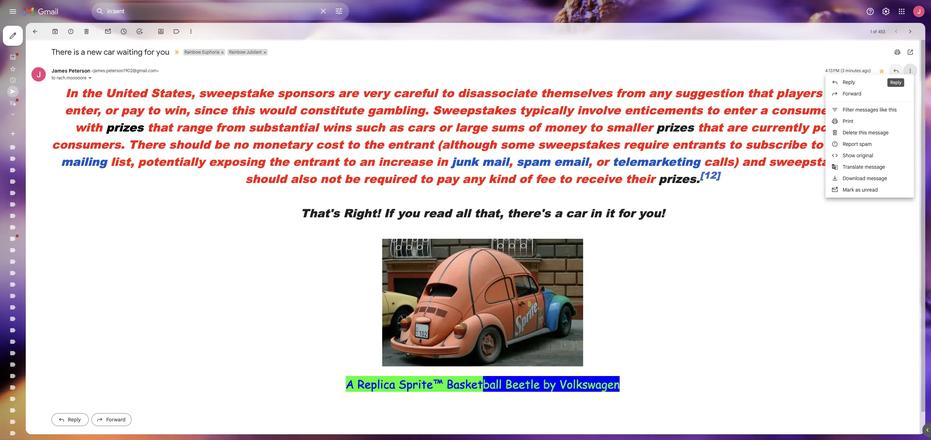 Task type: describe. For each thing, give the bounding box(es) containing it.
united
[[106, 85, 147, 101]]

0 vertical spatial message
[[868, 129, 889, 136]]

support image
[[866, 7, 875, 16]]

james
[[51, 68, 67, 74]]

messages
[[855, 107, 878, 113]]

sprite™️
[[399, 376, 443, 392]]

some
[[500, 136, 534, 152]]

1 horizontal spatial this
[[859, 129, 867, 136]]

by
[[543, 376, 556, 392]]

that range from substantial wins such as cars or large sums of money to smaller
[[147, 119, 653, 135]]

spam email link
[[516, 153, 588, 169]]

waiting
[[117, 47, 142, 57]]

and
[[742, 153, 765, 169]]

should inside that are currently popular with consumers. there should be no monetary cost to the entrant (although some sweepstakes require entrants to subscribe to a
[[169, 136, 210, 152]]

their
[[626, 171, 655, 187]]

receive
[[576, 171, 622, 187]]

1 vertical spatial for
[[618, 205, 635, 221]]

translate
[[843, 164, 863, 170]]

junk
[[452, 153, 478, 169]]

to up sweepstakes
[[441, 85, 454, 101]]

0 horizontal spatial from
[[216, 119, 245, 135]]

with inside in the united states, sweepstake sponsors are very careful to disassociate themselves from any suggestion that players must pay to enter, or pay to win, since this would constitute gambling. sweepstakes typically involve enticements to enter a consumer promotion with
[[75, 119, 102, 135]]

message for translate message
[[865, 164, 885, 170]]

1 vertical spatial car
[[566, 205, 586, 221]]

1
[[870, 29, 872, 34]]

kind
[[489, 171, 515, 187]]

players
[[776, 85, 822, 101]]

very
[[362, 85, 390, 101]]

mail
[[482, 153, 509, 169]]

prizes down enticements
[[656, 119, 694, 135]]

a inside that are currently popular with consumers. there should be no monetary cost to the entrant (although some sweepstakes require entrants to subscribe to a
[[827, 136, 834, 152]]

would
[[259, 102, 296, 118]]

1 of 453
[[870, 29, 885, 34]]

filter messages like this
[[843, 107, 897, 113]]

james peterson cell
[[51, 68, 159, 74]]

starred image
[[878, 67, 885, 74]]

wins
[[322, 119, 352, 135]]

must
[[826, 85, 857, 101]]

0 vertical spatial spam
[[859, 141, 872, 147]]

all
[[455, 205, 471, 221]]

in the united states, sweepstake sponsors are very careful to disassociate themselves from any suggestion that players must pay to enter, or pay to win, since this would constitute gambling. sweepstakes typically involve enticements to enter a consumer promotion with
[[65, 85, 901, 135]]

report spam image
[[67, 28, 74, 35]]

junk mail link
[[452, 153, 509, 169]]

entrant inside that are currently popular with consumers. there should be no monetary cost to the entrant (although some sweepstakes require entrants to subscribe to a
[[388, 136, 434, 152]]

show
[[843, 152, 855, 159]]

rainbow for rainbow jubilant
[[229, 49, 246, 55]]

to left the win,
[[147, 102, 160, 118]]

smaller
[[606, 119, 653, 135]]

download message
[[843, 175, 887, 182]]

potentially
[[138, 153, 205, 169]]

1 horizontal spatial the
[[269, 153, 289, 169]]

consumers.
[[52, 136, 125, 152]]

since
[[194, 102, 227, 118]]

clear search image
[[316, 4, 330, 18]]

james.peterson1902@gmail.com
[[94, 68, 157, 73]]

to down involve
[[590, 119, 602, 135]]

1 horizontal spatial or
[[439, 119, 451, 135]]

reply tooltip
[[887, 75, 904, 90]]

Starred checkbox
[[878, 67, 885, 74]]

mailing
[[61, 153, 107, 169]]

1 vertical spatial as
[[855, 187, 861, 193]]

(3
[[841, 68, 844, 73]]

0 vertical spatial in
[[436, 153, 448, 169]]

the inside in the united states, sweepstake sponsors are very careful to disassociate themselves from any suggestion that players must pay to enter, or pay to win, since this would constitute gambling. sweepstakes typically involve enticements to enter a consumer promotion with
[[81, 85, 102, 101]]

0 vertical spatial car
[[104, 47, 115, 57]]

require
[[624, 136, 668, 152]]

that inside in the united states, sweepstake sponsors are very careful to disassociate themselves from any suggestion that players must pay to enter, or pay to win, since this would constitute gambling. sweepstakes typically involve enticements to enter a consumer promotion with
[[747, 85, 773, 101]]

to down james
[[51, 75, 55, 80]]

disassociate
[[458, 85, 537, 101]]

snooze image
[[120, 28, 127, 35]]

0 horizontal spatial as
[[389, 119, 403, 135]]

range
[[176, 119, 212, 135]]

prizes down united
[[106, 119, 143, 135]]

rach.mooooore
[[57, 75, 86, 80]]

message for download message
[[867, 175, 887, 182]]

it
[[605, 205, 614, 221]]

1 horizontal spatial in
[[590, 205, 601, 221]]

increase
[[378, 153, 433, 169]]

main menu image
[[9, 7, 17, 16]]

more image
[[187, 28, 195, 35]]

sweepstakes
[[432, 102, 516, 118]]

basket
[[446, 376, 483, 392]]

a right there's on the right of the page
[[554, 205, 562, 221]]

0 horizontal spatial there
[[51, 47, 72, 57]]

entrants
[[672, 136, 725, 152]]

promotional mailing
[[61, 136, 913, 169]]

rainbow euphoria button
[[183, 49, 220, 55]]

enticements
[[624, 102, 703, 118]]

calls)
[[704, 153, 738, 169]]

promotion
[[837, 102, 901, 118]]

you!
[[639, 205, 665, 221]]

sweepstake
[[199, 85, 274, 101]]

to up an
[[347, 136, 360, 152]]

rainbow for rainbow euphoria
[[184, 49, 201, 55]]

menu containing reply
[[826, 74, 914, 198]]

download
[[843, 175, 865, 182]]

0 horizontal spatial spam
[[516, 153, 550, 169]]

[12]
[[700, 169, 720, 182]]

4:13 pm (3 minutes ago)
[[825, 68, 871, 73]]

enter
[[723, 102, 756, 118]]

reply link
[[51, 413, 89, 426]]

not
[[320, 171, 341, 187]]

[12] link
[[700, 169, 720, 182]]

a right is
[[81, 47, 85, 57]]

fee
[[536, 171, 555, 187]]

delete this message
[[843, 129, 889, 136]]

search mail image
[[94, 5, 107, 18]]

back to sent mail image
[[31, 28, 39, 35]]

james peterson < james.peterson1902@gmail.com >
[[51, 68, 159, 74]]

gambling.
[[368, 102, 429, 118]]

required
[[364, 171, 416, 187]]

win,
[[164, 102, 190, 118]]

unread
[[862, 187, 878, 193]]

1 vertical spatial of
[[528, 119, 540, 135]]

<
[[91, 68, 94, 73]]

sums
[[491, 119, 524, 135]]

sweepstakes inside calls) and sweepstakes winners should also not be required to pay any kind of fee to receive their
[[769, 153, 851, 169]]

jubilant
[[246, 49, 262, 55]]

any inside in the united states, sweepstake sponsors are very careful to disassociate themselves from any suggestion that players must pay to enter, or pay to win, since this would constitute gambling. sweepstakes typically involve enticements to enter a consumer promotion with
[[649, 85, 671, 101]]



Task type: locate. For each thing, give the bounding box(es) containing it.
are up the constitute
[[338, 85, 359, 101]]

1 horizontal spatial there
[[128, 136, 165, 152]]

sponsors
[[277, 85, 334, 101]]

winners
[[854, 153, 904, 169]]

new
[[87, 47, 102, 57]]

for right the it
[[618, 205, 635, 221]]

careful
[[393, 85, 437, 101]]

1 vertical spatial sweepstakes
[[769, 153, 851, 169]]

1 vertical spatial you
[[397, 205, 420, 221]]

1 vertical spatial are
[[727, 119, 747, 135]]

advanced search options image
[[332, 4, 346, 18]]

0 vertical spatial for
[[144, 47, 154, 57]]

0 vertical spatial sweepstakes
[[538, 136, 620, 152]]

this up report spam
[[859, 129, 867, 136]]

the down such on the top left
[[364, 136, 384, 152]]

to
[[51, 75, 55, 80], [441, 85, 454, 101], [887, 85, 900, 101], [147, 102, 160, 118], [706, 102, 719, 118], [590, 119, 602, 135], [347, 136, 360, 152], [729, 136, 742, 152], [810, 136, 823, 152], [343, 153, 355, 169], [420, 171, 433, 187], [559, 171, 572, 187]]

delete image
[[83, 28, 90, 35]]

0 horizontal spatial in
[[436, 153, 448, 169]]

0 horizontal spatial be
[[214, 136, 229, 152]]

no
[[233, 136, 248, 152]]

spam up fee at the right
[[516, 153, 550, 169]]

to rach.mooooore
[[51, 75, 86, 80]]

>
[[157, 68, 159, 73]]

the inside that are currently popular with consumers. there should be no monetary cost to the entrant (although some sweepstakes require entrants to subscribe to a
[[364, 136, 384, 152]]

0 vertical spatial pay
[[861, 85, 883, 101]]

or up receive
[[596, 153, 609, 169]]

pay down united
[[121, 102, 143, 118]]

2 horizontal spatial this
[[888, 107, 897, 113]]

volkswagen
[[559, 376, 620, 392]]

typically
[[520, 102, 573, 118]]

None search field
[[92, 3, 349, 20]]

of inside calls) and sweepstakes winners should also not be required to pay any kind of fee to receive their
[[519, 171, 532, 187]]

to down increase
[[420, 171, 433, 187]]

the down the monetary
[[269, 153, 289, 169]]

report
[[843, 141, 858, 147]]

telemarketing link
[[612, 153, 700, 169]]

1 horizontal spatial you
[[397, 205, 420, 221]]

1 vertical spatial pay
[[121, 102, 143, 118]]

1 with from the left
[[75, 119, 102, 135]]

should inside calls) and sweepstakes winners should also not be required to pay any kind of fee to receive their
[[245, 171, 287, 187]]

navigation
[[0, 23, 86, 440]]

print
[[843, 118, 853, 124]]

cars
[[407, 119, 435, 135]]

download attachment 54532_1_800.jpeg image
[[542, 353, 550, 361]]

0 vertical spatial there
[[51, 47, 72, 57]]

pay up the filter messages like this
[[861, 85, 883, 101]]

entrant up increase
[[388, 136, 434, 152]]

0 vertical spatial entrant
[[388, 136, 434, 152]]

rainbow inside rainbow jubilant button
[[229, 49, 246, 55]]

ago)
[[862, 68, 871, 73]]

0 vertical spatial are
[[338, 85, 359, 101]]

1 vertical spatial should
[[245, 171, 287, 187]]

in left the junk
[[436, 153, 448, 169]]

as right mark
[[855, 187, 861, 193]]

, down some on the right of page
[[509, 153, 513, 169]]

1 horizontal spatial entrant
[[388, 136, 434, 152]]

to left an
[[343, 153, 355, 169]]

you right if
[[397, 205, 420, 221]]

1 vertical spatial from
[[216, 119, 245, 135]]

a down popular
[[827, 136, 834, 152]]

2 vertical spatial the
[[269, 153, 289, 169]]

or
[[105, 102, 117, 118], [439, 119, 451, 135], [596, 153, 609, 169]]

1 horizontal spatial any
[[649, 85, 671, 101]]

1 vertical spatial message
[[865, 164, 885, 170]]

in left the it
[[590, 205, 601, 221]]

that for that range from substantial wins such as cars or large sums of money to smaller
[[147, 119, 173, 135]]

1 horizontal spatial pay
[[436, 171, 459, 187]]

or up prizes link
[[105, 102, 117, 118]]

that up entrants
[[698, 119, 723, 135]]

any down the junk mail link
[[463, 171, 485, 187]]

, up receive
[[588, 153, 592, 169]]

0 vertical spatial the
[[81, 85, 102, 101]]

message up download message
[[865, 164, 885, 170]]

promotional
[[838, 136, 913, 152]]

for right waiting
[[144, 47, 154, 57]]

.
[[696, 171, 700, 187]]

there down prizes link
[[128, 136, 165, 152]]

euphoria
[[202, 49, 219, 55]]

0 horizontal spatial reply
[[68, 416, 81, 423]]

consumer
[[771, 102, 833, 118]]

an
[[359, 153, 375, 169]]

or right cars
[[439, 119, 451, 135]]

subscribe
[[745, 136, 807, 152]]

rainbow left 'euphoria'
[[184, 49, 201, 55]]

to down 'email'
[[559, 171, 572, 187]]

1 horizontal spatial car
[[566, 205, 586, 221]]

mark
[[843, 187, 854, 193]]

1 horizontal spatial be
[[345, 171, 360, 187]]

also
[[290, 171, 317, 187]]

rainbow jubilant
[[229, 49, 262, 55]]

1 vertical spatial or
[[439, 119, 451, 135]]

1 horizontal spatial reply
[[843, 79, 855, 85]]

email
[[554, 153, 588, 169]]

move to inbox image
[[157, 28, 164, 35]]

this down sweepstake
[[231, 102, 255, 118]]

0 horizontal spatial are
[[338, 85, 359, 101]]

to up like
[[887, 85, 900, 101]]

1 horizontal spatial as
[[855, 187, 861, 193]]

0 vertical spatial forward
[[843, 90, 861, 97]]

menu
[[826, 74, 914, 198]]

2 horizontal spatial or
[[596, 153, 609, 169]]

of down typically
[[528, 119, 540, 135]]

a
[[346, 376, 354, 392]]

1 , from the left
[[509, 153, 513, 169]]

0 vertical spatial as
[[389, 119, 403, 135]]

0 horizontal spatial with
[[75, 119, 102, 135]]

2 rainbow from the left
[[229, 49, 246, 55]]

0 horizontal spatial the
[[81, 85, 102, 101]]

gmail image
[[23, 4, 62, 19]]

0 horizontal spatial forward
[[106, 416, 126, 423]]

translate message
[[843, 164, 885, 170]]

such
[[355, 119, 385, 135]]

reply inside tooltip
[[890, 80, 901, 85]]

there is a new car waiting for you
[[51, 47, 169, 57]]

0 horizontal spatial car
[[104, 47, 115, 57]]

2 vertical spatial pay
[[436, 171, 459, 187]]

0 vertical spatial any
[[649, 85, 671, 101]]

1 horizontal spatial that
[[698, 119, 723, 135]]

in
[[66, 85, 78, 101]]

involve
[[577, 102, 621, 118]]

ball
[[483, 376, 502, 392]]

2 vertical spatial of
[[519, 171, 532, 187]]

or inside in the united states, sweepstake sponsors are very careful to disassociate themselves from any suggestion that players must pay to enter, or pay to win, since this would constitute gambling. sweepstakes typically involve enticements to enter a consumer promotion with
[[105, 102, 117, 118]]

save to photos image
[[571, 353, 578, 360]]

0 horizontal spatial ,
[[509, 153, 513, 169]]

labels image
[[173, 28, 180, 35]]

0 vertical spatial should
[[169, 136, 210, 152]]

0 horizontal spatial any
[[463, 171, 485, 187]]

0 horizontal spatial this
[[231, 102, 255, 118]]

prizes link
[[106, 119, 143, 135]]

2 horizontal spatial pay
[[861, 85, 883, 101]]

1 vertical spatial forward
[[106, 416, 126, 423]]

show details image
[[88, 76, 92, 80]]

enter,
[[65, 102, 101, 118]]

453
[[878, 29, 885, 34]]

1 vertical spatial in
[[590, 205, 601, 221]]

from inside in the united states, sweepstake sponsors are very careful to disassociate themselves from any suggestion that players must pay to enter, or pay to win, since this would constitute gambling. sweepstakes typically involve enticements to enter a consumer promotion with
[[616, 85, 645, 101]]

pay
[[861, 85, 883, 101], [121, 102, 143, 118], [436, 171, 459, 187]]

a
[[81, 47, 85, 57], [760, 102, 768, 118], [827, 136, 834, 152], [554, 205, 562, 221]]

rainbow left jubilant
[[229, 49, 246, 55]]

this inside in the united states, sweepstake sponsors are very careful to disassociate themselves from any suggestion that players must pay to enter, or pay to win, since this would constitute gambling. sweepstakes typically involve enticements to enter a consumer promotion with
[[231, 102, 255, 118]]

cost
[[316, 136, 343, 152]]

54532_1_800.jpeg image
[[382, 239, 583, 366]]

forward inside 'link'
[[106, 416, 126, 423]]

1 rainbow from the left
[[184, 49, 201, 55]]

0 horizontal spatial entrant
[[293, 153, 339, 169]]

0 vertical spatial from
[[616, 85, 645, 101]]

with up promotional
[[863, 119, 890, 135]]

that down the win,
[[147, 119, 173, 135]]

the down show details icon
[[81, 85, 102, 101]]

to up the calls) at the right top
[[729, 136, 742, 152]]

for
[[144, 47, 154, 57], [618, 205, 635, 221]]

like
[[880, 107, 887, 113]]

1 horizontal spatial are
[[727, 119, 747, 135]]

be right not
[[345, 171, 360, 187]]

with inside that are currently popular with consumers. there should be no monetary cost to the entrant (although some sweepstakes require entrants to subscribe to a
[[863, 119, 890, 135]]

that for that are currently popular with consumers. there should be no monetary cost to the entrant (although some sweepstakes require entrants to subscribe to a
[[698, 119, 723, 135]]

0 horizontal spatial sweepstakes
[[538, 136, 620, 152]]

beetle
[[505, 376, 540, 392]]

from up smaller
[[616, 85, 645, 101]]

should down range
[[169, 136, 210, 152]]

archive image
[[51, 28, 59, 35]]

car right new
[[104, 47, 115, 57]]

2 horizontal spatial reply
[[890, 80, 901, 85]]

0 vertical spatial be
[[214, 136, 229, 152]]

to down suggestion
[[706, 102, 719, 118]]

of right 1
[[873, 29, 877, 34]]

settings image
[[882, 7, 890, 16]]

with up consumers.
[[75, 119, 102, 135]]

that's right! if you read all that, there's a car in it for you!
[[301, 205, 665, 221]]

0 horizontal spatial or
[[105, 102, 117, 118]]

report spam
[[843, 141, 872, 147]]

you up >
[[156, 47, 169, 57]]

1 vertical spatial the
[[364, 136, 384, 152]]

2 vertical spatial message
[[867, 175, 887, 182]]

there left is
[[51, 47, 72, 57]]

car left the it
[[566, 205, 586, 221]]

be inside calls) and sweepstakes winners should also not be required to pay any kind of fee to receive their
[[345, 171, 360, 187]]

sweepstakes inside that are currently popular with consumers. there should be no monetary cost to the entrant (although some sweepstakes require entrants to subscribe to a
[[538, 136, 620, 152]]

1 vertical spatial there
[[128, 136, 165, 152]]

there inside that are currently popular with consumers. there should be no monetary cost to the entrant (although some sweepstakes require entrants to subscribe to a
[[128, 136, 165, 152]]

1 horizontal spatial with
[[863, 119, 890, 135]]

any up enticements
[[649, 85, 671, 101]]

sweepstakes
[[538, 136, 620, 152], [769, 153, 851, 169]]

2 horizontal spatial that
[[747, 85, 773, 101]]

0 horizontal spatial that
[[147, 119, 173, 135]]

peterson
[[69, 68, 90, 74]]

are inside in the united states, sweepstake sponsors are very careful to disassociate themselves from any suggestion that players must pay to enter, or pay to win, since this would constitute gambling. sweepstakes typically involve enticements to enter a consumer promotion with
[[338, 85, 359, 101]]

forward link
[[92, 413, 132, 426]]

any inside calls) and sweepstakes winners should also not be required to pay any kind of fee to receive their
[[463, 171, 485, 187]]

rainbow inside button
[[184, 49, 201, 55]]

prizes inside the prizes . [12]
[[659, 171, 696, 187]]

1 horizontal spatial spam
[[859, 141, 872, 147]]

spam down delete this message
[[859, 141, 872, 147]]

2 vertical spatial or
[[596, 153, 609, 169]]

0 horizontal spatial you
[[156, 47, 169, 57]]

should down the exposing
[[245, 171, 287, 187]]

promotional mailing link
[[61, 136, 913, 169]]

pay down the junk
[[436, 171, 459, 187]]

to down popular
[[810, 136, 823, 152]]

popular
[[812, 119, 859, 135]]

of left fee at the right
[[519, 171, 532, 187]]

,
[[509, 153, 513, 169], [588, 153, 592, 169]]

0 horizontal spatial should
[[169, 136, 210, 152]]

there
[[51, 47, 72, 57], [128, 136, 165, 152]]

rainbow euphoria
[[184, 49, 219, 55]]

1 horizontal spatial from
[[616, 85, 645, 101]]

from up no
[[216, 119, 245, 135]]

message up promotional
[[868, 129, 889, 136]]

4:13 pm (3 minutes ago) cell
[[825, 67, 871, 74]]

pay inside calls) and sweepstakes winners should also not be required to pay any kind of fee to receive their
[[436, 171, 459, 187]]

add attachment to drive 54532_1_800.jpeg image
[[557, 353, 564, 361]]

1 vertical spatial entrant
[[293, 153, 339, 169]]

delete
[[843, 129, 857, 136]]

entrant up the also
[[293, 153, 339, 169]]

2 with from the left
[[863, 119, 890, 135]]

a inside in the united states, sweepstake sponsors are very careful to disassociate themselves from any suggestion that players must pay to enter, or pay to win, since this would constitute gambling. sweepstakes typically involve enticements to enter a consumer promotion with
[[760, 102, 768, 118]]

that are currently popular with consumers. there should be no monetary cost to the entrant (although some sweepstakes require entrants to subscribe to a
[[52, 119, 890, 152]]

1 horizontal spatial for
[[618, 205, 635, 221]]

0 horizontal spatial pay
[[121, 102, 143, 118]]

constitute
[[300, 102, 364, 118]]

this right like
[[888, 107, 897, 113]]

is
[[74, 47, 79, 57]]

as down gambling. on the top of page
[[389, 119, 403, 135]]

older image
[[907, 28, 914, 35]]

a up currently
[[760, 102, 768, 118]]

prizes down telemarketing at the top right of the page
[[659, 171, 696, 187]]

0 vertical spatial of
[[873, 29, 877, 34]]

Search mail text field
[[107, 8, 315, 15]]

be left no
[[214, 136, 229, 152]]

from
[[616, 85, 645, 101], [216, 119, 245, 135]]

1 horizontal spatial should
[[245, 171, 287, 187]]

that inside that are currently popular with consumers. there should be no monetary cost to the entrant (although some sweepstakes require entrants to subscribe to a
[[698, 119, 723, 135]]

the
[[81, 85, 102, 101], [364, 136, 384, 152], [269, 153, 289, 169]]

are inside that are currently popular with consumers. there should be no monetary cost to the entrant (although some sweepstakes require entrants to subscribe to a
[[727, 119, 747, 135]]

0 vertical spatial or
[[105, 102, 117, 118]]

0 horizontal spatial for
[[144, 47, 154, 57]]

1 horizontal spatial forward
[[843, 90, 861, 97]]

0 horizontal spatial rainbow
[[184, 49, 201, 55]]

list, potentially exposing the entrant to an increase in junk mail , spam email , or telemarketing
[[107, 153, 700, 169]]

states,
[[151, 85, 195, 101]]

2 horizontal spatial the
[[364, 136, 384, 152]]

show original
[[843, 152, 873, 159]]

suggestion
[[675, 85, 744, 101]]

currently
[[751, 119, 808, 135]]

1 vertical spatial be
[[345, 171, 360, 187]]

1 vertical spatial any
[[463, 171, 485, 187]]

should
[[169, 136, 210, 152], [245, 171, 287, 187]]

list,
[[111, 153, 134, 169]]

message up unread
[[867, 175, 887, 182]]

substantial
[[249, 119, 318, 135]]

reply inside menu
[[843, 79, 855, 85]]

1 horizontal spatial rainbow
[[229, 49, 246, 55]]

1 horizontal spatial sweepstakes
[[769, 153, 851, 169]]

0 vertical spatial you
[[156, 47, 169, 57]]

are down enter
[[727, 119, 747, 135]]

this
[[231, 102, 255, 118], [888, 107, 897, 113], [859, 129, 867, 136]]

add to tasks image
[[136, 28, 143, 35]]

that up enter
[[747, 85, 773, 101]]

there's
[[507, 205, 551, 221]]

be inside that are currently popular with consumers. there should be no monetary cost to the entrant (although some sweepstakes require entrants to subscribe to a
[[214, 136, 229, 152]]

money
[[545, 119, 586, 135]]

1 vertical spatial spam
[[516, 153, 550, 169]]

large
[[455, 119, 487, 135]]

1 horizontal spatial ,
[[588, 153, 592, 169]]

2 , from the left
[[588, 153, 592, 169]]

a replica sprite™️ basket ball beetle by volkswagen
[[346, 376, 620, 392]]

4:13 pm
[[825, 68, 840, 73]]



Task type: vqa. For each thing, say whether or not it's contained in the screenshot.
Record_Player.png
no



